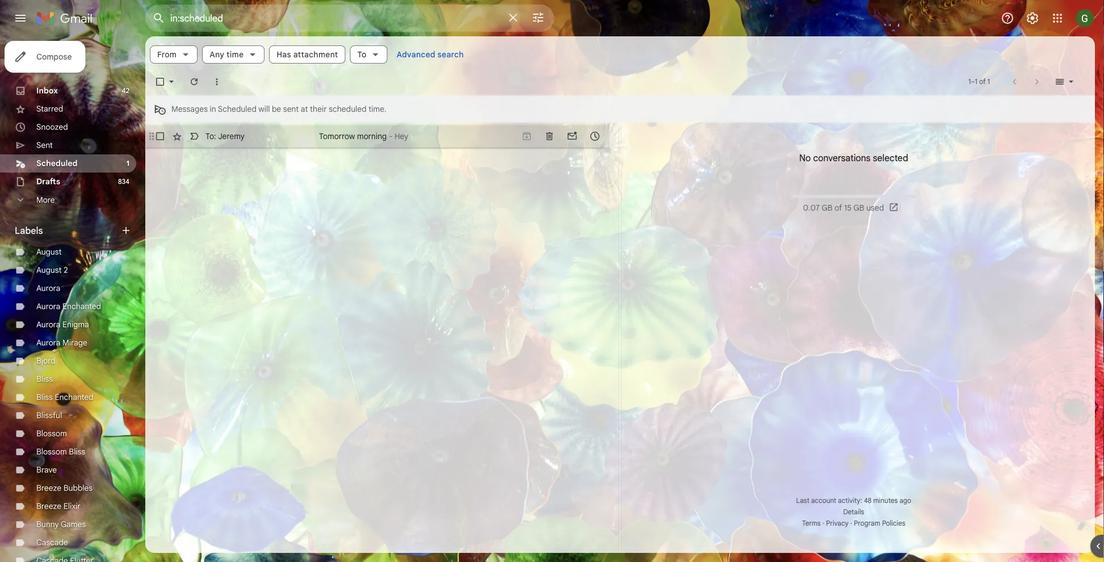 Task type: describe. For each thing, give the bounding box(es) containing it.
time
[[227, 49, 244, 59]]

their
[[310, 104, 327, 114]]

scheduled
[[329, 104, 367, 114]]

search mail image
[[149, 8, 169, 28]]

to:
[[206, 131, 216, 141]]

sent
[[36, 140, 53, 150]]

conversations
[[813, 152, 871, 164]]

last account activity: 48 minutes ago details terms · privacy · program policies
[[796, 497, 912, 528]]

tomorrow
[[319, 131, 355, 141]]

aurora for aurora link
[[36, 283, 60, 293]]

breeze elixir
[[36, 501, 81, 511]]

scheduled link
[[36, 158, 78, 168]]

clear search image
[[502, 6, 525, 29]]

details link
[[843, 508, 864, 516]]

2 · from the left
[[851, 519, 852, 528]]

-
[[389, 131, 393, 141]]

brave link
[[36, 465, 57, 475]]

privacy
[[826, 519, 849, 528]]

bjord link
[[36, 356, 55, 366]]

advanced search options image
[[527, 6, 550, 29]]

support image
[[1001, 11, 1015, 25]]

brave
[[36, 465, 57, 475]]

advanced search
[[397, 49, 464, 59]]

will
[[259, 104, 270, 114]]

snoozed
[[36, 122, 68, 132]]

elixir
[[63, 501, 81, 511]]

starred link
[[36, 104, 63, 114]]

aurora enigma
[[36, 320, 89, 330]]

aurora link
[[36, 283, 60, 293]]

sent link
[[36, 140, 53, 150]]

0 horizontal spatial of
[[835, 203, 842, 213]]

0.07
[[803, 203, 820, 213]]

compose
[[36, 52, 72, 62]]

bliss enchanted link
[[36, 392, 93, 402]]

ago
[[900, 497, 912, 505]]

from button
[[150, 45, 198, 64]]

aurora mirage link
[[36, 338, 87, 348]]

in
[[210, 104, 216, 114]]

minutes
[[874, 497, 898, 505]]

0.07 gb of 15 gb used
[[803, 203, 884, 213]]

1 – 1 of 1
[[969, 78, 990, 86]]

attachment
[[293, 49, 338, 59]]

row inside no conversations selected main content
[[145, 125, 610, 148]]

drafts
[[36, 177, 60, 187]]

blossom link
[[36, 429, 67, 439]]

used
[[867, 203, 884, 213]]

enigma
[[62, 320, 89, 330]]

1 gb from the left
[[822, 203, 833, 213]]

aurora enchanted
[[36, 301, 101, 311]]

bunny games
[[36, 520, 86, 529]]

privacy link
[[826, 519, 849, 528]]

mirage
[[62, 338, 87, 348]]

cell inside no conversations selected main content
[[506, 131, 516, 142]]

from
[[157, 49, 177, 59]]

1 inside the labels navigation
[[127, 159, 129, 168]]

inbox link
[[36, 86, 58, 96]]

bunny games link
[[36, 520, 86, 529]]

aurora for aurora mirage
[[36, 338, 60, 348]]

48
[[864, 497, 872, 505]]

details
[[843, 508, 864, 516]]

834
[[118, 177, 129, 186]]

blossom bliss link
[[36, 447, 85, 457]]

starred
[[36, 104, 63, 114]]

games
[[61, 520, 86, 529]]

aurora for aurora enigma
[[36, 320, 60, 330]]

more button
[[0, 191, 136, 209]]

to button
[[350, 45, 388, 64]]

bunny
[[36, 520, 59, 529]]

blossom bliss
[[36, 447, 85, 457]]

no
[[799, 152, 811, 164]]

tomorrow morning - hey
[[319, 131, 408, 141]]

gmail image
[[36, 7, 98, 30]]

refresh image
[[189, 76, 200, 87]]

program policies link
[[854, 519, 906, 528]]

any time button
[[202, 45, 265, 64]]

2 gb from the left
[[854, 203, 865, 213]]

follow link to manage storage image
[[889, 202, 900, 213]]

be
[[272, 104, 281, 114]]

morning
[[357, 131, 387, 141]]

42
[[122, 87, 129, 95]]

snoozed link
[[36, 122, 68, 132]]



Task type: locate. For each thing, give the bounding box(es) containing it.
15
[[844, 203, 852, 213]]

advanced
[[397, 49, 435, 59]]

None search field
[[145, 5, 554, 32]]

breeze up "bunny"
[[36, 501, 61, 511]]

of right –
[[979, 78, 986, 86]]

drafts link
[[36, 177, 60, 187]]

terms link
[[802, 519, 821, 528]]

1 horizontal spatial scheduled
[[218, 104, 257, 114]]

blissful link
[[36, 411, 62, 420]]

cascade
[[36, 538, 68, 548]]

of left 15
[[835, 203, 842, 213]]

has attachment button
[[269, 45, 345, 64]]

2
[[64, 265, 68, 275]]

august for august 2
[[36, 265, 62, 275]]

main menu image
[[14, 11, 27, 25]]

· down details link
[[851, 519, 852, 528]]

0 vertical spatial blossom
[[36, 429, 67, 439]]

blissful
[[36, 411, 62, 420]]

0 vertical spatial of
[[979, 78, 986, 86]]

aurora enchanted link
[[36, 301, 101, 311]]

None checkbox
[[154, 76, 166, 87], [154, 131, 166, 142], [154, 76, 166, 87], [154, 131, 166, 142]]

aurora down august 2 link
[[36, 283, 60, 293]]

program
[[854, 519, 881, 528]]

1 vertical spatial of
[[835, 203, 842, 213]]

aurora down aurora link
[[36, 301, 60, 311]]

row
[[145, 125, 610, 148]]

0 vertical spatial scheduled
[[218, 104, 257, 114]]

1 horizontal spatial of
[[979, 78, 986, 86]]

enchanted up enigma
[[62, 301, 101, 311]]

1 august from the top
[[36, 247, 62, 257]]

terms
[[802, 519, 821, 528]]

scheduled inside the labels navigation
[[36, 158, 78, 168]]

0 horizontal spatial gb
[[822, 203, 833, 213]]

enchanted for bliss enchanted
[[55, 392, 93, 402]]

0 vertical spatial breeze
[[36, 483, 61, 493]]

toggle split pane mode image
[[1054, 76, 1066, 87]]

1 blossom from the top
[[36, 429, 67, 439]]

august 2
[[36, 265, 68, 275]]

blossom for blossom bliss
[[36, 447, 67, 457]]

2 blossom from the top
[[36, 447, 67, 457]]

0 horizontal spatial ·
[[823, 519, 824, 528]]

1 vertical spatial enchanted
[[55, 392, 93, 402]]

august 2 link
[[36, 265, 68, 275]]

scheduled right in
[[218, 104, 257, 114]]

· right the terms link
[[823, 519, 824, 528]]

breeze down brave at the left bottom
[[36, 483, 61, 493]]

1
[[969, 78, 971, 86], [975, 78, 978, 86], [988, 78, 990, 86], [127, 159, 129, 168]]

august for the august link
[[36, 247, 62, 257]]

august left 2
[[36, 265, 62, 275]]

blossom down blissful
[[36, 429, 67, 439]]

1 vertical spatial breeze
[[36, 501, 61, 511]]

gb right 15
[[854, 203, 865, 213]]

blossom for blossom link
[[36, 429, 67, 439]]

selected
[[873, 152, 908, 164]]

aurora for aurora enchanted
[[36, 301, 60, 311]]

enchanted up blissful
[[55, 392, 93, 402]]

bliss for bliss enchanted
[[36, 392, 53, 402]]

to: jeremy
[[206, 131, 245, 141]]

policies
[[882, 519, 906, 528]]

last
[[796, 497, 810, 505]]

no conversations selected main content
[[145, 36, 1095, 553]]

has
[[277, 49, 291, 59]]

Search mail text field
[[170, 12, 500, 24]]

at
[[301, 104, 308, 114]]

breeze
[[36, 483, 61, 493], [36, 501, 61, 511]]

settings image
[[1026, 11, 1040, 25]]

inbox
[[36, 86, 58, 96]]

blossom down blossom link
[[36, 447, 67, 457]]

enchanted
[[62, 301, 101, 311], [55, 392, 93, 402]]

of
[[979, 78, 986, 86], [835, 203, 842, 213]]

2 vertical spatial bliss
[[69, 447, 85, 457]]

august
[[36, 247, 62, 257], [36, 265, 62, 275]]

1 horizontal spatial ·
[[851, 519, 852, 528]]

scheduled inside no conversations selected main content
[[218, 104, 257, 114]]

hey
[[395, 131, 408, 141]]

toolbar
[[516, 131, 606, 142]]

labels navigation
[[0, 36, 145, 562]]

1 aurora from the top
[[36, 283, 60, 293]]

breeze elixir link
[[36, 501, 81, 511]]

3 aurora from the top
[[36, 320, 60, 330]]

aurora enigma link
[[36, 320, 89, 330]]

labels heading
[[15, 225, 120, 236]]

compose button
[[5, 41, 85, 73]]

cell
[[506, 131, 516, 142]]

blossom
[[36, 429, 67, 439], [36, 447, 67, 457]]

sent
[[283, 104, 299, 114]]

row containing to:
[[145, 125, 610, 148]]

scheduled
[[218, 104, 257, 114], [36, 158, 78, 168]]

scheduled up drafts link
[[36, 158, 78, 168]]

0 vertical spatial enchanted
[[62, 301, 101, 311]]

enchanted for aurora enchanted
[[62, 301, 101, 311]]

2 breeze from the top
[[36, 501, 61, 511]]

breeze bubbles
[[36, 483, 93, 493]]

aurora up bjord
[[36, 338, 60, 348]]

1 horizontal spatial gb
[[854, 203, 865, 213]]

more
[[36, 195, 55, 205]]

breeze bubbles link
[[36, 483, 93, 493]]

any
[[210, 49, 224, 59]]

activity:
[[838, 497, 862, 505]]

1 vertical spatial august
[[36, 265, 62, 275]]

august up august 2
[[36, 247, 62, 257]]

bliss link
[[36, 374, 53, 384]]

advanced search button
[[392, 44, 468, 65]]

jeremy
[[218, 131, 245, 141]]

1 breeze from the top
[[36, 483, 61, 493]]

cascade link
[[36, 538, 68, 548]]

0 vertical spatial bliss
[[36, 374, 53, 384]]

–
[[971, 78, 975, 86]]

august link
[[36, 247, 62, 257]]

bubbles
[[63, 483, 93, 493]]

toolbar inside no conversations selected main content
[[516, 131, 606, 142]]

has attachment
[[277, 49, 338, 59]]

labels
[[15, 225, 43, 236]]

bliss enchanted
[[36, 392, 93, 402]]

breeze for breeze bubbles
[[36, 483, 61, 493]]

messages
[[171, 104, 208, 114]]

1 · from the left
[[823, 519, 824, 528]]

gb
[[822, 203, 833, 213], [854, 203, 865, 213]]

0 vertical spatial august
[[36, 247, 62, 257]]

gb right 0.07
[[822, 203, 833, 213]]

bjord
[[36, 356, 55, 366]]

2 august from the top
[[36, 265, 62, 275]]

2 aurora from the top
[[36, 301, 60, 311]]

time.
[[369, 104, 386, 114]]

1 vertical spatial scheduled
[[36, 158, 78, 168]]

0 horizontal spatial scheduled
[[36, 158, 78, 168]]

account
[[811, 497, 836, 505]]

aurora up aurora mirage
[[36, 320, 60, 330]]

no conversations selected
[[799, 152, 908, 164]]

bliss for bliss link
[[36, 374, 53, 384]]

4 aurora from the top
[[36, 338, 60, 348]]

1 vertical spatial blossom
[[36, 447, 67, 457]]

to
[[357, 49, 367, 59]]

1 vertical spatial bliss
[[36, 392, 53, 402]]

aurora mirage
[[36, 338, 87, 348]]

breeze for breeze elixir
[[36, 501, 61, 511]]

more image
[[211, 76, 223, 87]]



Task type: vqa. For each thing, say whether or not it's contained in the screenshot.
The Tomorrow Morning - Hey
yes



